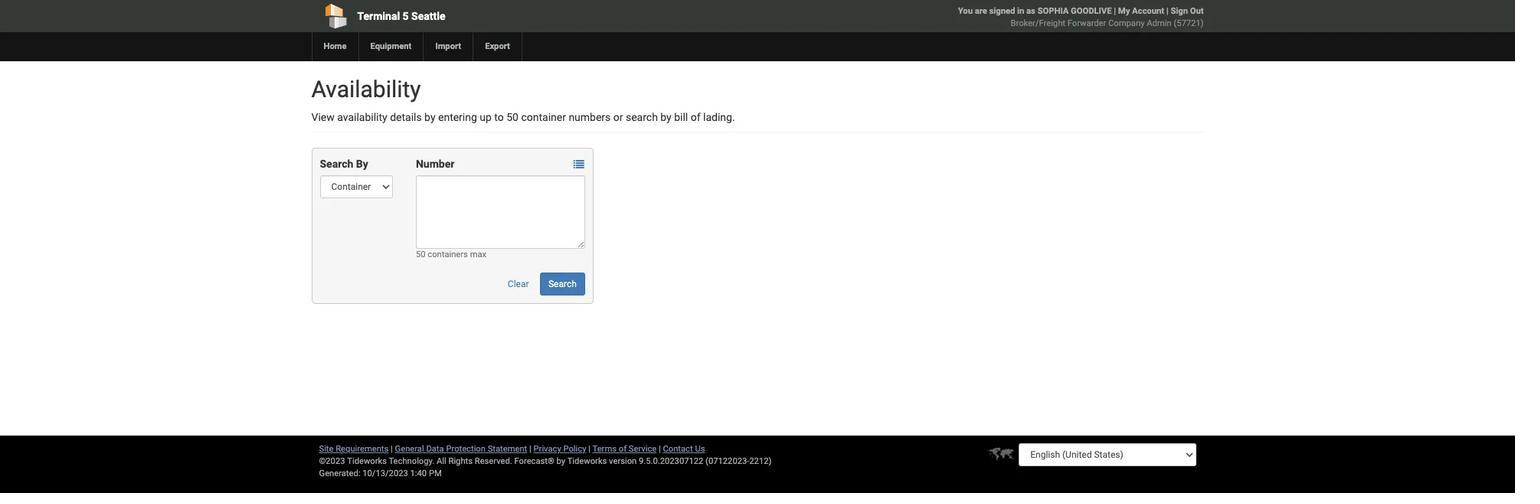 Task type: locate. For each thing, give the bounding box(es) containing it.
0 vertical spatial search
[[320, 158, 353, 170]]

generated:
[[319, 469, 360, 479]]

import link
[[423, 32, 473, 61]]

equipment
[[370, 41, 412, 51]]

by
[[356, 158, 368, 170]]

general
[[395, 444, 424, 454]]

terms of service link
[[593, 444, 657, 454]]

equipment link
[[358, 32, 423, 61]]

rights
[[449, 457, 473, 467]]

0 vertical spatial of
[[691, 111, 701, 123]]

1 vertical spatial search
[[549, 279, 577, 290]]

50 left containers
[[416, 250, 426, 260]]

numbers
[[569, 111, 611, 123]]

search right clear
[[549, 279, 577, 290]]

site
[[319, 444, 334, 454]]

version
[[609, 457, 637, 467]]

©2023 tideworks
[[319, 457, 387, 467]]

| left sign
[[1167, 6, 1169, 16]]

9.5.0.202307122
[[639, 457, 704, 467]]

of right bill
[[691, 111, 701, 123]]

site requirements | general data protection statement | privacy policy | terms of service | contact us ©2023 tideworks technology. all rights reserved. forecast® by tideworks version 9.5.0.202307122 (07122023-2212) generated: 10/13/2023 1:40 pm
[[319, 444, 772, 479]]

terms
[[593, 444, 617, 454]]

search by
[[320, 158, 368, 170]]

terminal
[[357, 10, 400, 22]]

company
[[1109, 18, 1145, 28]]

of up version on the left of the page
[[619, 444, 627, 454]]

general data protection statement link
[[395, 444, 527, 454]]

0 horizontal spatial 50
[[416, 250, 426, 260]]

out
[[1191, 6, 1204, 16]]

1 horizontal spatial 50
[[507, 111, 519, 123]]

sign out link
[[1171, 6, 1204, 16]]

my account link
[[1119, 6, 1165, 16]]

| up forecast®
[[530, 444, 532, 454]]

contact
[[663, 444, 693, 454]]

view availability details by entering up to 50 container numbers or search by bill of lading.
[[311, 111, 735, 123]]

are
[[975, 6, 988, 16]]

by right details
[[425, 111, 436, 123]]

terminal 5 seattle link
[[311, 0, 670, 32]]

of
[[691, 111, 701, 123], [619, 444, 627, 454]]

(07122023-
[[706, 457, 750, 467]]

technology.
[[389, 457, 435, 467]]

by left bill
[[661, 111, 672, 123]]

or
[[614, 111, 623, 123]]

availability
[[311, 76, 421, 103]]

bill
[[674, 111, 688, 123]]

account
[[1133, 6, 1165, 16]]

1 vertical spatial of
[[619, 444, 627, 454]]

view
[[311, 111, 335, 123]]

as
[[1027, 6, 1036, 16]]

pm
[[429, 469, 442, 479]]

by down the privacy policy "link"
[[557, 457, 566, 467]]

| up tideworks
[[589, 444, 591, 454]]

1 horizontal spatial of
[[691, 111, 701, 123]]

containers
[[428, 250, 468, 260]]

2212)
[[750, 457, 772, 467]]

by
[[425, 111, 436, 123], [661, 111, 672, 123], [557, 457, 566, 467]]

statement
[[488, 444, 527, 454]]

1 horizontal spatial by
[[557, 457, 566, 467]]

0 horizontal spatial search
[[320, 158, 353, 170]]

forecast®
[[515, 457, 555, 467]]

entering
[[438, 111, 477, 123]]

50
[[507, 111, 519, 123], [416, 250, 426, 260]]

search
[[320, 158, 353, 170], [549, 279, 577, 290]]

50 right to
[[507, 111, 519, 123]]

site requirements link
[[319, 444, 389, 454]]

export
[[485, 41, 510, 51]]

in
[[1018, 6, 1025, 16]]

0 horizontal spatial of
[[619, 444, 627, 454]]

1 vertical spatial 50
[[416, 250, 426, 260]]

| up 9.5.0.202307122
[[659, 444, 661, 454]]

us
[[695, 444, 705, 454]]

search inside button
[[549, 279, 577, 290]]

1 horizontal spatial search
[[549, 279, 577, 290]]

of inside site requirements | general data protection statement | privacy policy | terms of service | contact us ©2023 tideworks technology. all rights reserved. forecast® by tideworks version 9.5.0.202307122 (07122023-2212) generated: 10/13/2023 1:40 pm
[[619, 444, 627, 454]]

reserved.
[[475, 457, 512, 467]]

search left by at the left top of page
[[320, 158, 353, 170]]

clear button
[[499, 273, 538, 296]]

search button
[[540, 273, 585, 296]]

number
[[416, 158, 455, 170]]

|
[[1114, 6, 1116, 16], [1167, 6, 1169, 16], [391, 444, 393, 454], [530, 444, 532, 454], [589, 444, 591, 454], [659, 444, 661, 454]]

to
[[494, 111, 504, 123]]



Task type: describe. For each thing, give the bounding box(es) containing it.
clear
[[508, 279, 529, 290]]

protection
[[446, 444, 486, 454]]

goodlive
[[1071, 6, 1112, 16]]

tideworks
[[568, 457, 607, 467]]

my
[[1119, 6, 1130, 16]]

availability
[[337, 111, 387, 123]]

search
[[626, 111, 658, 123]]

you
[[958, 6, 973, 16]]

signed
[[990, 6, 1016, 16]]

| left general
[[391, 444, 393, 454]]

home
[[324, 41, 347, 51]]

search for search by
[[320, 158, 353, 170]]

seattle
[[412, 10, 446, 22]]

requirements
[[336, 444, 389, 454]]

up
[[480, 111, 492, 123]]

sophia
[[1038, 6, 1069, 16]]

details
[[390, 111, 422, 123]]

1:40
[[410, 469, 427, 479]]

show list image
[[574, 160, 585, 170]]

contact us link
[[663, 444, 705, 454]]

max
[[470, 250, 487, 260]]

0 vertical spatial 50
[[507, 111, 519, 123]]

home link
[[311, 32, 358, 61]]

export link
[[473, 32, 522, 61]]

2 horizontal spatial by
[[661, 111, 672, 123]]

import
[[436, 41, 461, 51]]

50 containers max
[[416, 250, 487, 260]]

privacy policy link
[[534, 444, 587, 454]]

(57721)
[[1174, 18, 1204, 28]]

data
[[426, 444, 444, 454]]

terminal 5 seattle
[[357, 10, 446, 22]]

0 horizontal spatial by
[[425, 111, 436, 123]]

policy
[[564, 444, 587, 454]]

by inside site requirements | general data protection statement | privacy policy | terms of service | contact us ©2023 tideworks technology. all rights reserved. forecast® by tideworks version 9.5.0.202307122 (07122023-2212) generated: 10/13/2023 1:40 pm
[[557, 457, 566, 467]]

search for search
[[549, 279, 577, 290]]

you are signed in as sophia goodlive | my account | sign out broker/freight forwarder company admin (57721)
[[958, 6, 1204, 28]]

10/13/2023
[[363, 469, 408, 479]]

all
[[437, 457, 447, 467]]

forwarder
[[1068, 18, 1107, 28]]

5
[[403, 10, 409, 22]]

container
[[521, 111, 566, 123]]

privacy
[[534, 444, 561, 454]]

sign
[[1171, 6, 1188, 16]]

Number text field
[[416, 175, 585, 249]]

lading.
[[703, 111, 735, 123]]

broker/freight
[[1011, 18, 1066, 28]]

| left my
[[1114, 6, 1116, 16]]

admin
[[1147, 18, 1172, 28]]

service
[[629, 444, 657, 454]]



Task type: vqa. For each thing, say whether or not it's contained in the screenshot.
'Forecast® by Tideworks' image
no



